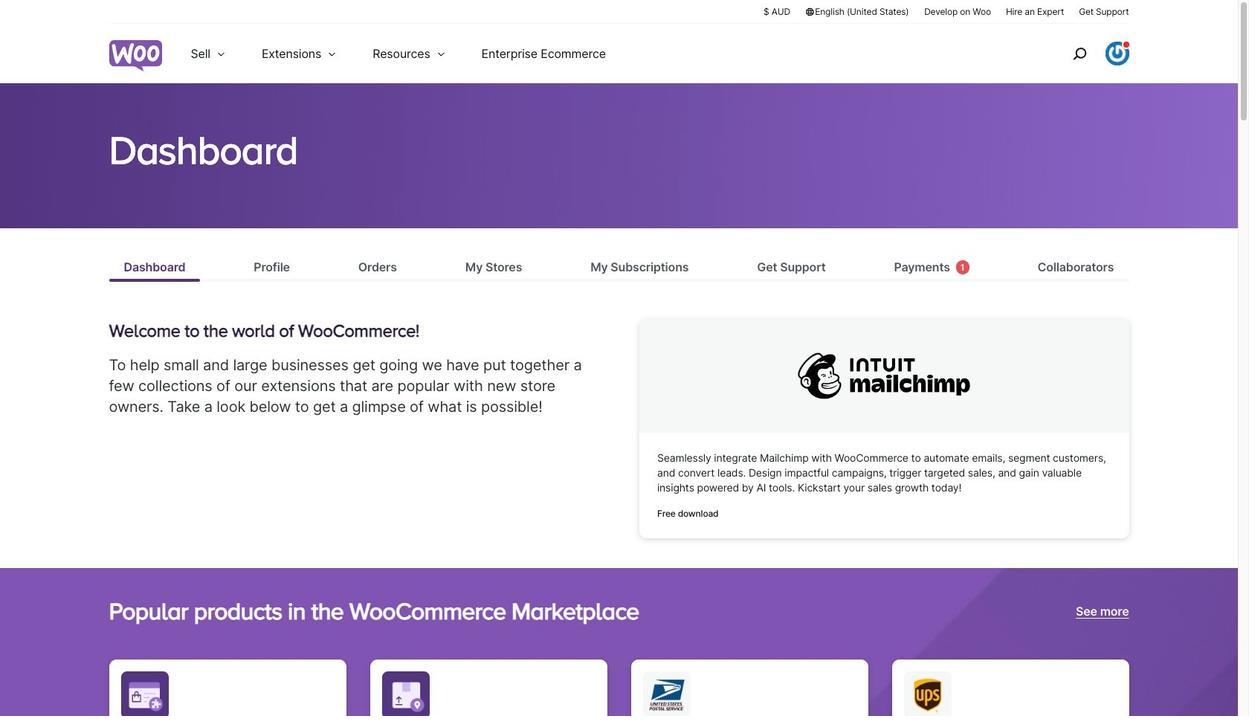 Task type: describe. For each thing, give the bounding box(es) containing it.
service navigation menu element
[[1041, 29, 1129, 78]]

open account menu image
[[1105, 42, 1129, 65]]



Task type: locate. For each thing, give the bounding box(es) containing it.
search image
[[1067, 42, 1091, 65]]



Task type: vqa. For each thing, say whether or not it's contained in the screenshot.
Search image
yes



